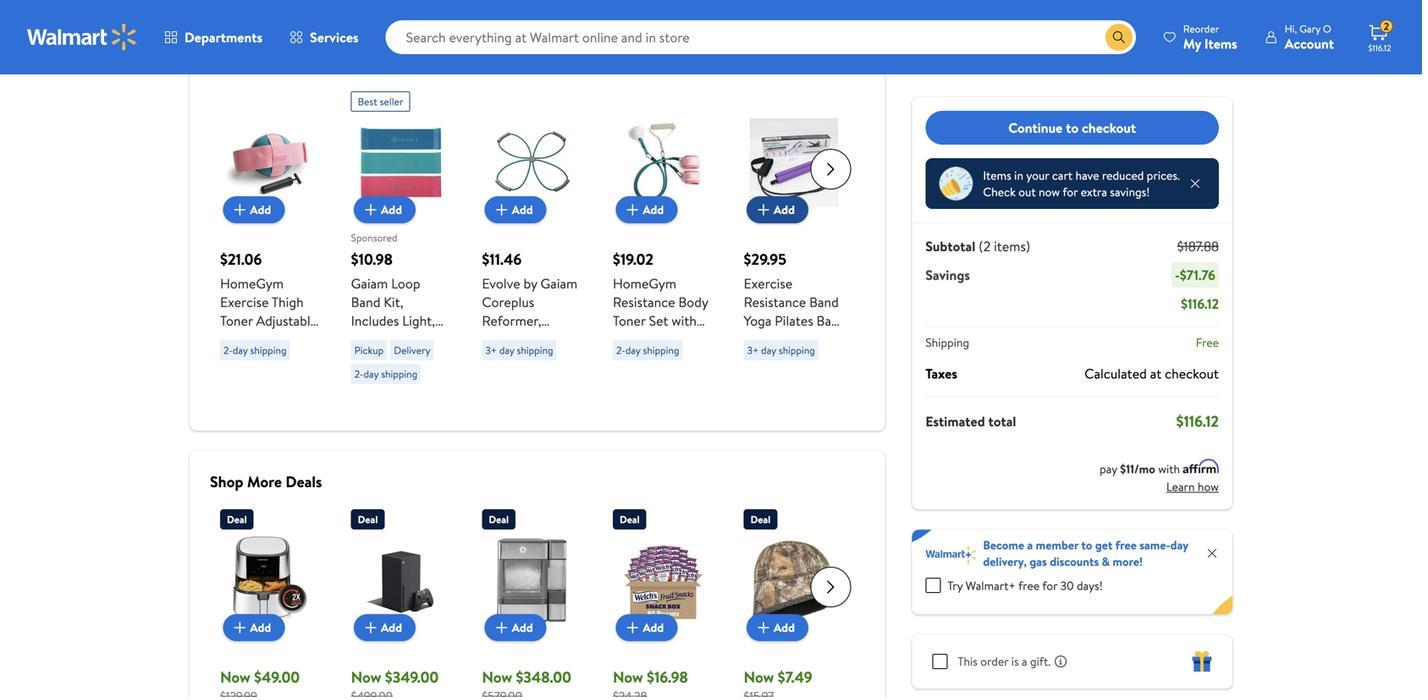 Task type: describe. For each thing, give the bounding box(es) containing it.
2
[[1384, 19, 1390, 34]]

$71.76
[[1180, 266, 1216, 285]]

free
[[1196, 335, 1219, 351]]

learn more about gifting image
[[1054, 655, 1068, 669]]

continue to checkout
[[1009, 118, 1137, 137]]

2-day shipping for $19.02
[[617, 343, 680, 358]]

muscle
[[744, 368, 785, 386]]

subtotal
[[926, 237, 976, 256]]

pink inside $21.06 homegym exercise thigh toner adjustable inflatable 3lb rubber workout ball with pump carry bag, teal pink
[[220, 405, 245, 423]]

reduced price image
[[939, 167, 973, 201]]

with up the "learn"
[[1159, 461, 1181, 478]]

now $7.49 group
[[744, 503, 845, 698]]

items inside reorder my items
[[1205, 34, 1238, 53]]

bag, inside $19.02 homegym resistance body toner set with bands, adjustable straps, handle and carry bag, teal pink
[[674, 386, 699, 405]]

savings
[[926, 266, 970, 285]]

light,
[[402, 312, 435, 330]]

to inside become a member to get free same-day delivery, gas discounts & more!
[[1082, 537, 1093, 554]]

departments button
[[151, 17, 276, 58]]

check
[[983, 184, 1016, 200]]

body
[[679, 293, 709, 312]]

checkout for calculated at checkout
[[1165, 365, 1219, 383]]

-$71.76
[[1175, 266, 1216, 285]]

levels,
[[351, 386, 390, 405]]

now for now $349.00
[[351, 667, 381, 688]]

walmart+
[[966, 578, 1016, 594]]

now for now $49.00
[[220, 667, 251, 688]]

reorder my items
[[1184, 22, 1238, 53]]

add to cart image inside now $348.00 group
[[492, 618, 512, 639]]

with inside $19.02 homegym resistance body toner set with bands, adjustable straps, handle and carry bag, teal pink
[[672, 312, 697, 330]]

resistance inside $19.02 homegym resistance body toner set with bands, adjustable straps, handle and carry bag, teal pink
[[613, 293, 675, 312]]

total
[[989, 412, 1017, 431]]

now for now $348.00
[[482, 667, 512, 688]]

add for add to cart image in $29.95 'group'
[[774, 202, 795, 218]]

search icon image
[[1113, 30, 1126, 44]]

loop
[[391, 274, 421, 293]]

kit
[[744, 330, 760, 349]]

close nudge image
[[1189, 177, 1203, 191]]

carry inside $19.02 homegym resistance body toner set with bands, adjustable straps, handle and carry bag, teal pink
[[637, 386, 670, 405]]

how
[[1198, 479, 1219, 495]]

workout
[[266, 349, 316, 368]]

add button inside the now $49.00 group
[[223, 615, 285, 642]]

$348.00
[[516, 667, 572, 688]]

0 vertical spatial $116.12
[[1369, 42, 1392, 54]]

reduced
[[1103, 167, 1144, 184]]

add button inside now $16.98 group
[[616, 615, 678, 642]]

seller
[[380, 94, 404, 109]]

member
[[1036, 537, 1079, 554]]

my
[[1184, 34, 1202, 53]]

by
[[524, 274, 538, 293]]

set
[[649, 312, 669, 330]]

$11/mo
[[1121, 461, 1156, 478]]

exercise inside the $29.95 exercise resistance band yoga pilates bar kit portable pilates stick muscle
[[744, 274, 793, 293]]

departments
[[185, 28, 263, 47]]

tube,
[[547, 368, 578, 386]]

2-day shipping inside $10.98 group
[[355, 367, 418, 382]]

3+ for $29.95
[[747, 343, 759, 358]]

pay
[[1100, 461, 1118, 478]]

day for $19.02
[[626, 343, 641, 358]]

affirm image
[[1183, 459, 1219, 474]]

Search search field
[[386, 20, 1136, 54]]

try
[[948, 578, 963, 594]]

delivery
[[394, 343, 431, 358]]

now $349.00
[[351, 667, 439, 688]]

walmart plus image
[[926, 547, 977, 564]]

learn
[[1167, 479, 1195, 495]]

out
[[1019, 184, 1036, 200]]

pk
[[404, 386, 419, 405]]

portable
[[764, 330, 814, 349]]

now for now $16.98
[[613, 667, 643, 688]]

shop
[[210, 472, 244, 493]]

ball
[[220, 368, 241, 386]]

shipping for $21.06
[[250, 343, 287, 358]]

more!
[[1113, 554, 1143, 570]]

yoga
[[744, 312, 772, 330]]

add button inside now $348.00 group
[[485, 615, 547, 642]]

-
[[1175, 266, 1180, 285]]

$19.02 group
[[613, 85, 714, 423]]

0 horizontal spatial free
[[1019, 578, 1040, 594]]

next slide for horizontalscrollerrecommendations list image for now $349.00
[[811, 567, 851, 608]]

taxes
[[926, 365, 958, 383]]

add button inside $19.02 group
[[616, 196, 678, 224]]

subtotal (2 items)
[[926, 237, 1031, 256]]

add to cart image inside the $21.06 group
[[230, 200, 250, 220]]

bag, inside $21.06 homegym exercise thigh toner adjustable inflatable 3lb rubber workout ball with pump carry bag, teal pink
[[256, 386, 282, 405]]

add to cart image inside now $349.00 group
[[361, 618, 381, 639]]

add to cart image inside $11.46 'group'
[[492, 200, 512, 220]]

day inside become a member to get free same-day delivery, gas discounts & more!
[[1171, 537, 1189, 554]]

0 vertical spatial order
[[379, 53, 415, 75]]

stick
[[786, 349, 814, 368]]

delivery,
[[983, 554, 1027, 570]]

one
[[482, 386, 508, 405]]

banner containing become a member to get free same-day delivery, gas discounts & more!
[[912, 530, 1233, 615]]

$21.06 group
[[220, 85, 321, 423]]

deals
[[286, 472, 322, 493]]

add to cart image for now $16.98
[[623, 618, 643, 639]]

add for add to cart image inside now $16.98 group
[[643, 620, 664, 636]]

best
[[358, 94, 378, 109]]

$19.02 homegym resistance body toner set with bands, adjustable straps, handle and carry bag, teal pink
[[613, 249, 709, 423]]

now $349.00 group
[[351, 503, 452, 698]]

is
[[1012, 654, 1019, 670]]

gift.
[[1031, 654, 1051, 670]]

1 vertical spatial for
[[1043, 578, 1058, 594]]

straps,
[[613, 368, 653, 386]]

next slide for horizontalscrollerrecommendations list image for sponsored
[[811, 149, 851, 190]]

homegym for $21.06
[[220, 274, 284, 293]]

resistance inside the $29.95 exercise resistance band yoga pilates bar kit portable pilates stick muscle
[[744, 293, 806, 312]]

$19.02
[[613, 249, 654, 270]]

gaiam inside sponsored $10.98 gaiam loop band kit, includes light, medium and heavy resistance levels, 3 pk
[[351, 274, 388, 293]]

$29.95 exercise resistance band yoga pilates bar kit portable pilates stick muscle
[[744, 249, 839, 386]]

toner for $21.06
[[220, 312, 253, 330]]

estimated
[[926, 412, 986, 431]]

add button inside $10.98 group
[[354, 196, 416, 224]]

3+ day shipping for $11.46
[[486, 343, 553, 358]]

get
[[1096, 537, 1113, 554]]

3
[[394, 386, 401, 405]]

shipping for $19.02
[[643, 343, 680, 358]]

$29.95 group
[[744, 85, 845, 386]]

bands,
[[613, 330, 651, 349]]

day for $11.46
[[499, 343, 515, 358]]

adjustable inside $21.06 homegym exercise thigh toner adjustable inflatable 3lb rubber workout ball with pump carry bag, teal pink
[[256, 312, 318, 330]]

$11.46 group
[[482, 85, 583, 405]]

and inside $19.02 homegym resistance body toner set with bands, adjustable straps, handle and carry bag, teal pink
[[613, 386, 634, 405]]

3+ day shipping for $29.95
[[747, 343, 815, 358]]

2- for $21.06
[[224, 343, 233, 358]]

band inside sponsored $10.98 gaiam loop band kit, includes light, medium and heavy resistance levels, 3 pk
[[351, 293, 381, 312]]

$7.49
[[778, 667, 813, 688]]

o
[[1324, 22, 1332, 36]]

1 vertical spatial $116.12
[[1181, 295, 1219, 313]]

checkout for continue to checkout
[[1082, 118, 1137, 137]]

try walmart+ free for 30 days!
[[948, 578, 1103, 594]]

free inside become a member to get free same-day delivery, gas discounts & more!
[[1116, 537, 1137, 554]]

add button inside $11.46 'group'
[[485, 196, 547, 224]]

coreplus
[[482, 293, 535, 312]]

prices.
[[1147, 167, 1180, 184]]

with inside $21.06 homegym exercise thigh toner adjustable inflatable 3lb rubber workout ball with pump carry bag, teal pink
[[245, 368, 270, 386]]

add for add to cart image within the $10.98 group
[[381, 202, 402, 218]]

add for add to cart icon inside now $7.49 group
[[774, 620, 795, 636]]

pilates left stick
[[744, 349, 783, 368]]

add button inside now $349.00 group
[[354, 615, 416, 642]]



Task type: vqa. For each thing, say whether or not it's contained in the screenshot.


Task type: locate. For each thing, give the bounding box(es) containing it.
inflatable
[[220, 330, 275, 349]]

items inside items in your cart have reduced prices. check out now for extra savings!
[[983, 167, 1012, 184]]

toner inside $19.02 homegym resistance body toner set with bands, adjustable straps, handle and carry bag, teal pink
[[613, 312, 646, 330]]

estimated total
[[926, 412, 1017, 431]]

1 horizontal spatial gaiam
[[541, 274, 578, 293]]

0 horizontal spatial order
[[379, 53, 415, 75]]

walmart image
[[27, 24, 137, 51]]

1 horizontal spatial pink
[[639, 405, 664, 423]]

now $49.00
[[220, 667, 300, 688]]

hi, gary o account
[[1285, 22, 1335, 53]]

$116.12
[[1369, 42, 1392, 54], [1181, 295, 1219, 313], [1177, 411, 1219, 432]]

&
[[1102, 554, 1110, 570]]

add inside the $21.06 group
[[250, 202, 271, 218]]

day for $21.06
[[233, 343, 248, 358]]

2 bag, from the left
[[674, 386, 699, 405]]

$10.98 group
[[351, 85, 452, 405]]

add to cart image up $19.02
[[623, 200, 643, 220]]

add inside now $349.00 group
[[381, 620, 402, 636]]

checkout inside continue to checkout button
[[1082, 118, 1137, 137]]

0 vertical spatial to
[[1066, 118, 1079, 137]]

add button inside now $7.49 group
[[747, 615, 809, 642]]

2 horizontal spatial 2-day shipping
[[617, 343, 680, 358]]

deal inside now $7.49 group
[[751, 513, 771, 527]]

your down the services
[[346, 53, 375, 75]]

calculated
[[1085, 365, 1147, 383]]

3lb
[[278, 330, 296, 349]]

shipping for $29.95
[[779, 343, 815, 358]]

day inside the $21.06 group
[[233, 343, 248, 358]]

same-
[[1140, 537, 1171, 554]]

gaiam right "by"
[[541, 274, 578, 293]]

$29.95
[[744, 249, 787, 270]]

evolve
[[482, 274, 521, 293]]

for
[[1063, 184, 1078, 200], [1043, 578, 1058, 594]]

1 horizontal spatial band
[[810, 293, 839, 312]]

continue to checkout button
[[926, 111, 1219, 145]]

1 vertical spatial items
[[983, 167, 1012, 184]]

your right the in
[[1027, 167, 1050, 184]]

free down 'gas' on the bottom of the page
[[1019, 578, 1040, 594]]

pickup
[[355, 343, 384, 358]]

add to cart image inside $10.98 group
[[361, 200, 381, 220]]

1 vertical spatial your
[[1027, 167, 1050, 184]]

3+ down reformer, at the top left of page
[[486, 343, 497, 358]]

deal for now $349.00
[[358, 513, 378, 527]]

items left the in
[[983, 167, 1012, 184]]

1 horizontal spatial 2-
[[355, 367, 364, 382]]

day up straps,
[[626, 343, 641, 358]]

carry
[[220, 386, 253, 405], [637, 386, 670, 405]]

add to cart image up now $349.00
[[361, 618, 381, 639]]

deal inside now $16.98 group
[[620, 513, 640, 527]]

add
[[250, 202, 271, 218], [381, 202, 402, 218], [512, 202, 533, 218], [643, 202, 664, 218], [774, 202, 795, 218], [250, 620, 271, 636], [381, 620, 402, 636], [512, 620, 533, 636], [643, 620, 664, 636], [774, 620, 795, 636]]

reorder
[[1184, 22, 1220, 36]]

add inside now $348.00 group
[[512, 620, 533, 636]]

2- inside $10.98 group
[[355, 367, 364, 382]]

shipping inside the $21.06 group
[[250, 343, 287, 358]]

now
[[1039, 184, 1060, 200]]

2 gaiam from the left
[[541, 274, 578, 293]]

homegym down $19.02
[[613, 274, 677, 293]]

3+ day shipping down reformer, at the top left of page
[[486, 343, 553, 358]]

now left '$16.98'
[[613, 667, 643, 688]]

day down reformer, at the top left of page
[[499, 343, 515, 358]]

1 horizontal spatial exercise
[[744, 274, 793, 293]]

a right is
[[1022, 654, 1028, 670]]

your
[[346, 53, 375, 75], [1027, 167, 1050, 184]]

1 horizontal spatial free
[[1116, 537, 1137, 554]]

add to cart image for sponsored
[[361, 200, 381, 220]]

add up $29.95
[[774, 202, 795, 218]]

homegym inside $19.02 homegym resistance body toner set with bands, adjustable straps, handle and carry bag, teal pink
[[613, 274, 677, 293]]

gifting image
[[1192, 652, 1213, 672]]

3 deal from the left
[[489, 513, 509, 527]]

deal for now $49.00
[[227, 513, 247, 527]]

and inside sponsored $10.98 gaiam loop band kit, includes light, medium and heavy resistance levels, 3 pk
[[402, 330, 423, 349]]

5 now from the left
[[744, 667, 774, 688]]

2 now from the left
[[351, 667, 381, 688]]

gaiam down $10.98
[[351, 274, 388, 293]]

kit,
[[384, 293, 404, 312]]

add to cart image
[[361, 200, 381, 220], [754, 200, 774, 220], [623, 618, 643, 639]]

free right "get"
[[1116, 537, 1137, 554]]

now left $7.49
[[744, 667, 774, 688]]

bar
[[817, 312, 837, 330]]

0 horizontal spatial band
[[351, 293, 381, 312]]

$11.46 evolve by gaiam coreplus reformer, pilates flexbands, dual resistance tube, one size
[[482, 249, 578, 405]]

day inside $10.98 group
[[364, 367, 379, 382]]

this
[[958, 654, 978, 670]]

1 vertical spatial adjustable
[[613, 349, 674, 368]]

and right medium
[[402, 330, 423, 349]]

0 vertical spatial items
[[1205, 34, 1238, 53]]

with down the services
[[313, 53, 342, 75]]

1 horizontal spatial and
[[613, 386, 634, 405]]

Try Walmart+ free for 30 days! checkbox
[[926, 578, 941, 594]]

0 horizontal spatial homegym
[[220, 274, 284, 293]]

adjustable inside $19.02 homegym resistance body toner set with bands, adjustable straps, handle and carry bag, teal pink
[[613, 349, 674, 368]]

2-day shipping up straps,
[[617, 343, 680, 358]]

add to cart image up $11.46
[[492, 200, 512, 220]]

band left kit,
[[351, 293, 381, 312]]

add to cart image up sponsored
[[361, 200, 381, 220]]

best seller
[[358, 94, 404, 109]]

0 vertical spatial free
[[1116, 537, 1137, 554]]

adjustable
[[256, 312, 318, 330], [613, 349, 674, 368]]

add to cart image up now $49.00
[[230, 618, 250, 639]]

add for add to cart icon within the the now $49.00 group
[[250, 620, 271, 636]]

exercise
[[744, 274, 793, 293], [220, 293, 269, 312]]

items right my
[[1205, 34, 1238, 53]]

day right kit
[[761, 343, 777, 358]]

this order is a gift.
[[958, 654, 1051, 670]]

add up $11.46
[[512, 202, 533, 218]]

0 horizontal spatial to
[[1066, 118, 1079, 137]]

3+ inside $11.46 'group'
[[486, 343, 497, 358]]

1 horizontal spatial 2-day shipping
[[355, 367, 418, 382]]

add up $19.02
[[643, 202, 664, 218]]

1 3+ from the left
[[486, 343, 497, 358]]

add inside the now $49.00 group
[[250, 620, 271, 636]]

1 next slide for horizontalscrollerrecommendations list image from the top
[[811, 149, 851, 190]]

add up now $7.49
[[774, 620, 795, 636]]

add to cart image up $29.95
[[754, 200, 774, 220]]

2-day shipping up ball on the bottom left of page
[[224, 343, 287, 358]]

shipping
[[926, 335, 970, 351]]

1 vertical spatial to
[[1082, 537, 1093, 554]]

0 horizontal spatial toner
[[220, 312, 253, 330]]

add to cart image inside now $7.49 group
[[754, 618, 774, 639]]

day left close walmart plus section icon
[[1171, 537, 1189, 554]]

a inside become a member to get free same-day delivery, gas discounts & more!
[[1028, 537, 1033, 554]]

checkout up reduced
[[1082, 118, 1137, 137]]

pilates down coreplus
[[482, 330, 521, 349]]

bag, right straps,
[[674, 386, 699, 405]]

day inside $11.46 'group'
[[499, 343, 515, 358]]

add button up now $49.00
[[223, 615, 285, 642]]

day up ball on the bottom left of page
[[233, 343, 248, 358]]

add inside now $7.49 group
[[774, 620, 795, 636]]

0 horizontal spatial exercise
[[220, 293, 269, 312]]

1 horizontal spatial carry
[[637, 386, 670, 405]]

heavy
[[351, 349, 388, 368]]

to left "get"
[[1082, 537, 1093, 554]]

0 horizontal spatial 2-day shipping
[[224, 343, 287, 358]]

add for add to cart icon within the $21.06 group
[[250, 202, 271, 218]]

shipping for $11.46
[[517, 343, 553, 358]]

with right set at the top left of page
[[672, 312, 697, 330]]

0 horizontal spatial pink
[[220, 405, 245, 423]]

dual
[[547, 349, 574, 368]]

teal down straps,
[[613, 405, 636, 423]]

1 homegym from the left
[[220, 274, 284, 293]]

add up now $16.98
[[643, 620, 664, 636]]

2 3+ day shipping from the left
[[747, 343, 815, 358]]

2- inside $19.02 group
[[617, 343, 626, 358]]

0 horizontal spatial 3+
[[486, 343, 497, 358]]

now for now $7.49
[[744, 667, 774, 688]]

2 pink from the left
[[639, 405, 664, 423]]

$49.00
[[254, 667, 300, 688]]

now $49.00 group
[[220, 503, 321, 698]]

add button up $19.02
[[616, 196, 678, 224]]

thigh
[[272, 293, 304, 312]]

0 vertical spatial checkout
[[1082, 118, 1137, 137]]

3+ day shipping inside $11.46 'group'
[[486, 343, 553, 358]]

toner left set at the top left of page
[[613, 312, 646, 330]]

resistance inside $11.46 evolve by gaiam coreplus reformer, pilates flexbands, dual resistance tube, one size
[[482, 368, 544, 386]]

1 carry from the left
[[220, 386, 253, 405]]

2-day shipping inside the $21.06 group
[[224, 343, 287, 358]]

0 vertical spatial your
[[346, 53, 375, 75]]

2- inside the $21.06 group
[[224, 343, 233, 358]]

hi,
[[1285, 22, 1298, 36]]

add to cart image inside $19.02 group
[[623, 200, 643, 220]]

1 bag, from the left
[[256, 386, 282, 405]]

cart
[[1053, 167, 1073, 184]]

2-day shipping up 3
[[355, 367, 418, 382]]

recommended
[[210, 53, 310, 75]]

2-day shipping inside $19.02 group
[[617, 343, 680, 358]]

add inside now $16.98 group
[[643, 620, 664, 636]]

1 vertical spatial and
[[613, 386, 634, 405]]

1 vertical spatial checkout
[[1165, 365, 1219, 383]]

shipping inside $29.95 'group'
[[779, 343, 815, 358]]

pink down ball on the bottom left of page
[[220, 405, 245, 423]]

0 horizontal spatial 3+ day shipping
[[486, 343, 553, 358]]

add to cart image up now $16.98
[[623, 618, 643, 639]]

bag, right ball on the bottom left of page
[[256, 386, 282, 405]]

2 next slide for horizontalscrollerrecommendations list image from the top
[[811, 567, 851, 608]]

to right continue
[[1066, 118, 1079, 137]]

0 horizontal spatial adjustable
[[256, 312, 318, 330]]

2 homegym from the left
[[613, 274, 677, 293]]

add up $21.06
[[250, 202, 271, 218]]

deal inside the now $49.00 group
[[227, 513, 247, 527]]

3+ day shipping inside $29.95 'group'
[[747, 343, 815, 358]]

resistance
[[613, 293, 675, 312], [744, 293, 806, 312], [351, 368, 414, 386], [482, 368, 544, 386]]

$349.00
[[385, 667, 439, 688]]

deal
[[227, 513, 247, 527], [358, 513, 378, 527], [489, 513, 509, 527], [620, 513, 640, 527], [751, 513, 771, 527]]

1 horizontal spatial teal
[[613, 405, 636, 423]]

toner for $19.02
[[613, 312, 646, 330]]

1 deal from the left
[[227, 513, 247, 527]]

$10.98
[[351, 249, 393, 270]]

2- for $19.02
[[617, 343, 626, 358]]

add up now $349.00
[[381, 620, 402, 636]]

0 horizontal spatial items
[[983, 167, 1012, 184]]

add button
[[223, 196, 285, 224], [354, 196, 416, 224], [485, 196, 547, 224], [616, 196, 678, 224], [747, 196, 809, 224], [223, 615, 285, 642], [354, 615, 416, 642], [485, 615, 547, 642], [616, 615, 678, 642], [747, 615, 809, 642]]

resistance left tube, at the left of the page
[[482, 368, 544, 386]]

now $7.49
[[744, 667, 813, 688]]

day up levels,
[[364, 367, 379, 382]]

1 horizontal spatial 3+ day shipping
[[747, 343, 815, 358]]

for right now
[[1063, 184, 1078, 200]]

and
[[402, 330, 423, 349], [613, 386, 634, 405]]

4 now from the left
[[613, 667, 643, 688]]

carry down rubber
[[220, 386, 253, 405]]

to inside button
[[1066, 118, 1079, 137]]

0 horizontal spatial teal
[[285, 386, 307, 405]]

resistance inside sponsored $10.98 gaiam loop band kit, includes light, medium and heavy resistance levels, 3 pk
[[351, 368, 414, 386]]

pump
[[273, 368, 307, 386]]

deal inside now $349.00 group
[[358, 513, 378, 527]]

(2
[[979, 237, 991, 256]]

continue
[[1009, 118, 1063, 137]]

shipping inside $19.02 group
[[643, 343, 680, 358]]

0 horizontal spatial your
[[346, 53, 375, 75]]

items in your cart have reduced prices. check out now for extra savings!
[[983, 167, 1180, 200]]

2 deal from the left
[[358, 513, 378, 527]]

next slide for horizontalscrollerrecommendations list image
[[811, 149, 851, 190], [811, 567, 851, 608]]

carry down bands,
[[637, 386, 670, 405]]

1 vertical spatial free
[[1019, 578, 1040, 594]]

deal for now $7.49
[[751, 513, 771, 527]]

add button up $11.46
[[485, 196, 547, 224]]

3+ up muscle
[[747, 343, 759, 358]]

now $16.98 group
[[613, 503, 714, 698]]

now left $49.00 in the bottom left of the page
[[220, 667, 251, 688]]

1 gaiam from the left
[[351, 274, 388, 293]]

$116.12 down 2
[[1369, 42, 1392, 54]]

teal down workout
[[285, 386, 307, 405]]

0 horizontal spatial 2-
[[224, 343, 233, 358]]

3+ day shipping up muscle
[[747, 343, 815, 358]]

add to cart image up $21.06
[[230, 200, 250, 220]]

1 horizontal spatial checkout
[[1165, 365, 1219, 383]]

add button up now $16.98
[[616, 615, 678, 642]]

homegym down $21.06
[[220, 274, 284, 293]]

0 vertical spatial and
[[402, 330, 423, 349]]

order up seller
[[379, 53, 415, 75]]

add for add to cart icon in the now $348.00 group
[[512, 620, 533, 636]]

day for $29.95
[[761, 343, 777, 358]]

sponsored
[[351, 231, 398, 245]]

band up portable
[[810, 293, 839, 312]]

$116.12 down $71.76
[[1181, 295, 1219, 313]]

shipping inside $10.98 group
[[381, 367, 418, 382]]

teal inside $19.02 homegym resistance body toner set with bands, adjustable straps, handle and carry bag, teal pink
[[613, 405, 636, 423]]

gaiam
[[351, 274, 388, 293], [541, 274, 578, 293]]

2 band from the left
[[810, 293, 839, 312]]

3+ inside $29.95 'group'
[[747, 343, 759, 358]]

0 horizontal spatial gaiam
[[351, 274, 388, 293]]

resistance down pickup
[[351, 368, 414, 386]]

includes
[[351, 312, 399, 330]]

and left handle
[[613, 386, 634, 405]]

gas
[[1030, 554, 1047, 570]]

for left 30
[[1043, 578, 1058, 594]]

homegym inside $21.06 homegym exercise thigh toner adjustable inflatable 3lb rubber workout ball with pump carry bag, teal pink
[[220, 274, 284, 293]]

pink down straps,
[[639, 405, 664, 423]]

extra
[[1081, 184, 1108, 200]]

1 now from the left
[[220, 667, 251, 688]]

close walmart plus section image
[[1206, 547, 1219, 561]]

1 horizontal spatial for
[[1063, 184, 1078, 200]]

add inside $11.46 'group'
[[512, 202, 533, 218]]

a right become
[[1028, 537, 1033, 554]]

services
[[310, 28, 359, 47]]

add inside $29.95 'group'
[[774, 202, 795, 218]]

add button up now $349.00
[[354, 615, 416, 642]]

1 vertical spatial order
[[981, 654, 1009, 670]]

1 horizontal spatial 3+
[[747, 343, 759, 358]]

add button up $21.06
[[223, 196, 285, 224]]

add up now $49.00
[[250, 620, 271, 636]]

1 band from the left
[[351, 293, 381, 312]]

5 deal from the left
[[751, 513, 771, 527]]

2-day shipping for $21.06
[[224, 343, 287, 358]]

carry inside $21.06 homegym exercise thigh toner adjustable inflatable 3lb rubber workout ball with pump carry bag, teal pink
[[220, 386, 253, 405]]

1 horizontal spatial toner
[[613, 312, 646, 330]]

add button up now $7.49
[[747, 615, 809, 642]]

0 horizontal spatial and
[[402, 330, 423, 349]]

add to cart image inside now $16.98 group
[[623, 618, 643, 639]]

add button inside the $21.06 group
[[223, 196, 285, 224]]

rubber
[[220, 349, 263, 368]]

3 now from the left
[[482, 667, 512, 688]]

day inside $29.95 'group'
[[761, 343, 777, 358]]

4 deal from the left
[[620, 513, 640, 527]]

recommended with your order
[[210, 53, 415, 75]]

0 horizontal spatial carry
[[220, 386, 253, 405]]

exercise down $29.95
[[744, 274, 793, 293]]

1 horizontal spatial your
[[1027, 167, 1050, 184]]

now $348.00 group
[[482, 503, 583, 698]]

add for add to cart icon in the $11.46 'group'
[[512, 202, 533, 218]]

items)
[[994, 237, 1031, 256]]

0 vertical spatial adjustable
[[256, 312, 318, 330]]

$21.06
[[220, 249, 262, 270]]

now inside group
[[351, 667, 381, 688]]

homegym
[[220, 274, 284, 293], [613, 274, 677, 293]]

add up sponsored
[[381, 202, 402, 218]]

2- up ball on the bottom left of page
[[224, 343, 233, 358]]

pilates left bar
[[775, 312, 814, 330]]

shipping inside $11.46 'group'
[[517, 343, 553, 358]]

homegym for $19.02
[[613, 274, 677, 293]]

deal inside now $348.00 group
[[489, 513, 509, 527]]

checkout
[[1082, 118, 1137, 137], [1165, 365, 1219, 383]]

day inside $19.02 group
[[626, 343, 641, 358]]

1 vertical spatial a
[[1022, 654, 1028, 670]]

Walmart Site-Wide search field
[[386, 20, 1136, 54]]

0 horizontal spatial for
[[1043, 578, 1058, 594]]

have
[[1076, 167, 1100, 184]]

2-day shipping
[[224, 343, 287, 358], [617, 343, 680, 358], [355, 367, 418, 382]]

This order is a gift. checkbox
[[933, 655, 948, 670]]

0 vertical spatial a
[[1028, 537, 1033, 554]]

3+ for $11.46
[[486, 343, 497, 358]]

0 horizontal spatial add to cart image
[[361, 200, 381, 220]]

2 horizontal spatial add to cart image
[[754, 200, 774, 220]]

0 vertical spatial for
[[1063, 184, 1078, 200]]

handle
[[656, 368, 698, 386]]

1 horizontal spatial items
[[1205, 34, 1238, 53]]

add up now $348.00
[[512, 620, 533, 636]]

account
[[1285, 34, 1335, 53]]

1 vertical spatial next slide for horizontalscrollerrecommendations list image
[[811, 567, 851, 608]]

learn how
[[1167, 479, 1219, 495]]

deal for now $16.98
[[620, 513, 640, 527]]

teal inside $21.06 homegym exercise thigh toner adjustable inflatable 3lb rubber workout ball with pump carry bag, teal pink
[[285, 386, 307, 405]]

with right ball on the bottom left of page
[[245, 368, 270, 386]]

2 vertical spatial $116.12
[[1177, 411, 1219, 432]]

1 toner from the left
[[220, 312, 253, 330]]

add to cart image inside $29.95 'group'
[[754, 200, 774, 220]]

2- up straps,
[[617, 343, 626, 358]]

0 horizontal spatial bag,
[[256, 386, 282, 405]]

size
[[511, 386, 534, 405]]

toner up rubber
[[220, 312, 253, 330]]

add button up now $348.00
[[485, 615, 547, 642]]

2 carry from the left
[[637, 386, 670, 405]]

banner
[[912, 530, 1233, 615]]

checkout down free
[[1165, 365, 1219, 383]]

gaiam inside $11.46 evolve by gaiam coreplus reformer, pilates flexbands, dual resistance tube, one size
[[541, 274, 578, 293]]

now left $349.00
[[351, 667, 381, 688]]

resistance up portable
[[744, 293, 806, 312]]

1 horizontal spatial order
[[981, 654, 1009, 670]]

add button up sponsored
[[354, 196, 416, 224]]

pilates inside $11.46 evolve by gaiam coreplus reformer, pilates flexbands, dual resistance tube, one size
[[482, 330, 521, 349]]

add for add to cart icon inside the now $349.00 group
[[381, 620, 402, 636]]

2 toner from the left
[[613, 312, 646, 330]]

exercise up inflatable
[[220, 293, 269, 312]]

1 horizontal spatial add to cart image
[[623, 618, 643, 639]]

1 pink from the left
[[220, 405, 245, 423]]

add button up $29.95
[[747, 196, 809, 224]]

add for add to cart icon inside $19.02 group
[[643, 202, 664, 218]]

2 3+ from the left
[[747, 343, 759, 358]]

exercise inside $21.06 homegym exercise thigh toner adjustable inflatable 3lb rubber workout ball with pump carry bag, teal pink
[[220, 293, 269, 312]]

1 horizontal spatial homegym
[[613, 274, 677, 293]]

toner inside $21.06 homegym exercise thigh toner adjustable inflatable 3lb rubber workout ball with pump carry bag, teal pink
[[220, 312, 253, 330]]

1 horizontal spatial to
[[1082, 537, 1093, 554]]

your inside items in your cart have reduced prices. check out now for extra savings!
[[1027, 167, 1050, 184]]

add inside $10.98 group
[[381, 202, 402, 218]]

with
[[313, 53, 342, 75], [672, 312, 697, 330], [245, 368, 270, 386], [1159, 461, 1181, 478]]

add to cart image inside the now $49.00 group
[[230, 618, 250, 639]]

$116.12 up the affirm image
[[1177, 411, 1219, 432]]

band inside the $29.95 exercise resistance band yoga pilates bar kit portable pilates stick muscle
[[810, 293, 839, 312]]

teal
[[285, 386, 307, 405], [613, 405, 636, 423]]

add inside $19.02 group
[[643, 202, 664, 218]]

1 horizontal spatial adjustable
[[613, 349, 674, 368]]

adjustable down set at the top left of page
[[613, 349, 674, 368]]

1 3+ day shipping from the left
[[486, 343, 553, 358]]

now left $348.00
[[482, 667, 512, 688]]

deal for now $348.00
[[489, 513, 509, 527]]

add to cart image
[[230, 200, 250, 220], [492, 200, 512, 220], [623, 200, 643, 220], [230, 618, 250, 639], [361, 618, 381, 639], [492, 618, 512, 639], [754, 618, 774, 639]]

add button inside $29.95 'group'
[[747, 196, 809, 224]]

$16.98
[[647, 667, 688, 688]]

0 vertical spatial next slide for horizontalscrollerrecommendations list image
[[811, 149, 851, 190]]

0 horizontal spatial checkout
[[1082, 118, 1137, 137]]

gary
[[1300, 22, 1321, 36]]

now $348.00
[[482, 667, 572, 688]]

resistance up bands,
[[613, 293, 675, 312]]

your for in
[[1027, 167, 1050, 184]]

for inside items in your cart have reduced prices. check out now for extra savings!
[[1063, 184, 1078, 200]]

pink inside $19.02 homegym resistance body toner set with bands, adjustable straps, handle and carry bag, teal pink
[[639, 405, 664, 423]]

1 horizontal spatial bag,
[[674, 386, 699, 405]]

order left is
[[981, 654, 1009, 670]]

2 horizontal spatial 2-
[[617, 343, 626, 358]]

2- up levels,
[[355, 367, 364, 382]]

services button
[[276, 17, 372, 58]]

your for with
[[346, 53, 375, 75]]



